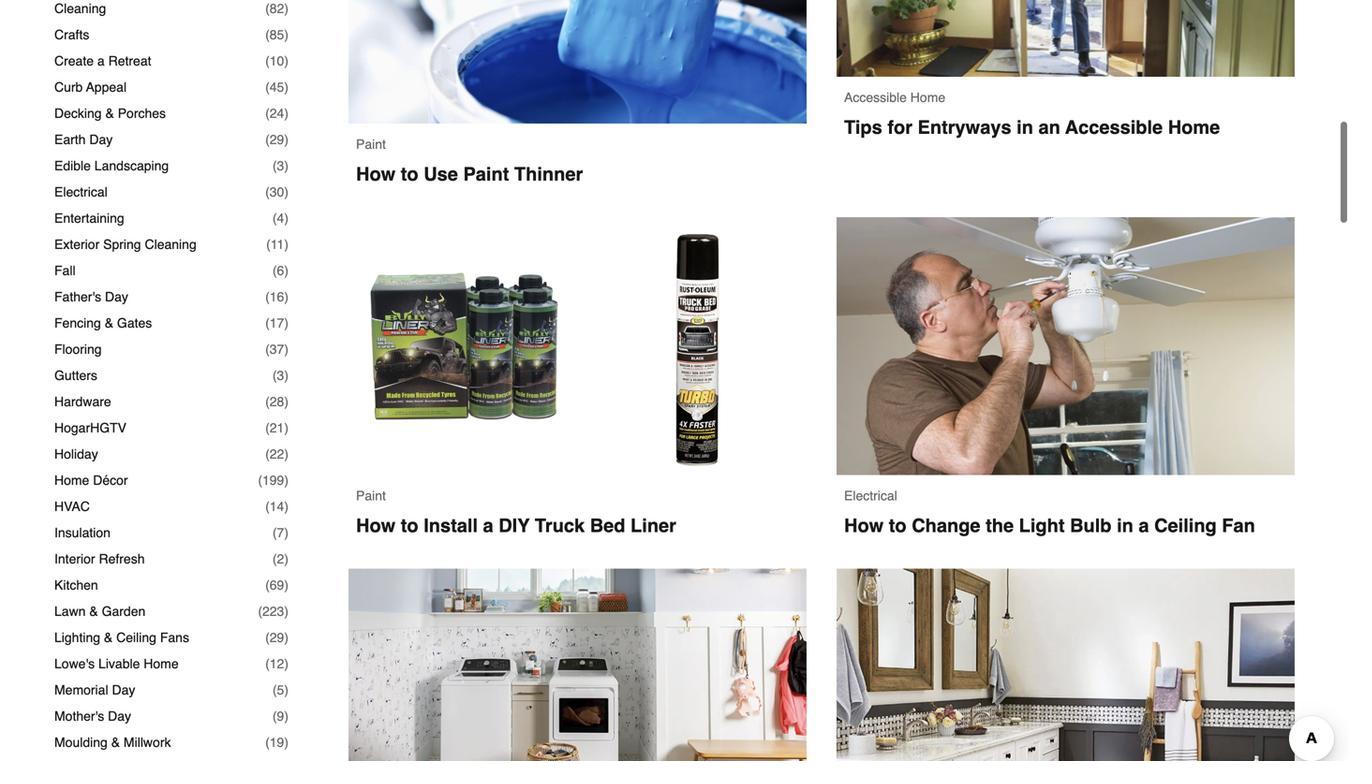 Task type: describe. For each thing, give the bounding box(es) containing it.
lawn & garden
[[54, 604, 145, 619]]

fan
[[1222, 515, 1255, 537]]

fans
[[160, 631, 189, 646]]

29 for earth day
[[270, 132, 284, 147]]

) for hogarhgtv
[[284, 421, 289, 436]]

holiday
[[54, 447, 98, 462]]

( 12 )
[[265, 657, 289, 672]]

decking & porches
[[54, 106, 166, 121]]

) for exterior spring cleaning
[[284, 237, 289, 252]]

lowe's livable home
[[54, 657, 179, 672]]

( 3 ) for gutters
[[273, 368, 289, 383]]

) for curb appeal
[[284, 80, 289, 95]]

) for holiday
[[284, 447, 289, 462]]

) for earth day
[[284, 132, 289, 147]]

create
[[54, 53, 94, 68]]

( 10 )
[[265, 53, 289, 68]]

( 7 )
[[273, 526, 289, 541]]

fencing & gates
[[54, 316, 152, 331]]

1 horizontal spatial in
[[1117, 515, 1134, 537]]

) for interior refresh
[[284, 552, 289, 567]]

edible
[[54, 158, 91, 173]]

69
[[270, 578, 284, 593]]

45
[[270, 80, 284, 95]]

( for entertaining
[[273, 211, 277, 226]]

gutters
[[54, 368, 97, 383]]

moulding & millwork
[[54, 736, 171, 751]]

( 11 )
[[266, 237, 289, 252]]

a man changing a lightbulb in a ceiling fan light. image
[[837, 218, 1295, 475]]

bulb
[[1070, 515, 1112, 537]]

lawn
[[54, 604, 86, 619]]

( for crafts
[[265, 27, 270, 42]]

( for decking & porches
[[265, 106, 270, 121]]

9
[[277, 709, 284, 724]]

entertaining
[[54, 211, 124, 226]]

) for hvac
[[284, 499, 289, 514]]

an
[[1039, 117, 1060, 138]]

( for curb appeal
[[265, 80, 270, 95]]

electrical for how to change the light bulb in a ceiling fan
[[844, 489, 897, 504]]

( 24 )
[[265, 106, 289, 121]]

( for fencing & gates
[[265, 316, 270, 331]]

14
[[270, 499, 284, 514]]

1 horizontal spatial a
[[483, 515, 493, 537]]

( 16 )
[[265, 290, 289, 305]]

fall
[[54, 263, 75, 278]]

( for interior refresh
[[273, 552, 277, 567]]

use
[[424, 164, 458, 185]]

( for lighting & ceiling fans
[[265, 631, 270, 646]]

hogarhgtv
[[54, 421, 127, 436]]

how for how to change the light bulb in a ceiling fan
[[844, 515, 884, 537]]

28
[[270, 395, 284, 409]]

) for mother's day
[[284, 709, 289, 724]]

7
[[277, 526, 284, 541]]

( 9 )
[[273, 709, 289, 724]]

( for edible landscaping
[[273, 158, 277, 173]]

interior refresh
[[54, 552, 145, 567]]

( for electrical
[[265, 185, 270, 200]]

( 37 )
[[265, 342, 289, 357]]

paint for use
[[356, 137, 386, 152]]

( for lawn & garden
[[258, 604, 262, 619]]

) for create a retreat
[[284, 53, 289, 68]]

entryways
[[918, 117, 1011, 138]]

hardware
[[54, 395, 111, 409]]

earth day
[[54, 132, 113, 147]]

refresh
[[99, 552, 145, 567]]

( 21 )
[[265, 421, 289, 436]]

( for lowe's livable home
[[265, 657, 270, 672]]

( 223 )
[[258, 604, 289, 619]]

& for moulding
[[111, 736, 120, 751]]

exterior spring cleaning
[[54, 237, 197, 252]]

accessible home
[[844, 90, 945, 105]]

electrical for (
[[54, 185, 108, 200]]

0 horizontal spatial a
[[97, 53, 105, 68]]

install
[[424, 515, 478, 537]]

garden
[[102, 604, 145, 619]]

( for memorial day
[[273, 683, 277, 698]]

father's
[[54, 290, 101, 305]]

( for earth day
[[265, 132, 270, 147]]

( for hvac
[[265, 499, 270, 514]]

( for father's day
[[265, 290, 270, 305]]

16
[[270, 290, 284, 305]]

tips for entryways in an accessible home
[[844, 117, 1220, 138]]

) for flooring
[[284, 342, 289, 357]]

12
[[270, 657, 284, 672]]

) for memorial day
[[284, 683, 289, 698]]

close-up of a paintbrush dipped into a can of blue paint. image
[[349, 0, 807, 124]]

) for moulding & millwork
[[284, 736, 289, 751]]

lighting & ceiling fans
[[54, 631, 189, 646]]

) for lawn & garden
[[284, 604, 289, 619]]

( for hardware
[[265, 395, 270, 409]]

a man and a woman entering through the front door of a home. image
[[837, 0, 1295, 77]]

( 22 )
[[265, 447, 289, 462]]

24
[[270, 106, 284, 121]]

21
[[270, 421, 284, 436]]

) for gutters
[[284, 368, 289, 383]]

a laundry room with a washer and dryer and other essentials. image
[[349, 569, 807, 762]]

( for exterior spring cleaning
[[266, 237, 271, 252]]

for
[[888, 117, 913, 138]]

spring
[[103, 237, 141, 252]]

19
[[270, 736, 284, 751]]

0 vertical spatial accessible
[[844, 90, 907, 105]]

home décor
[[54, 473, 128, 488]]

how to change the light bulb in a ceiling fan
[[844, 515, 1255, 537]]

) for crafts
[[284, 27, 289, 42]]

kitchen
[[54, 578, 98, 593]]

light
[[1019, 515, 1065, 537]]

) for edible landscaping
[[284, 158, 289, 173]]

landscaping
[[94, 158, 169, 173]]

( for home décor
[[258, 473, 262, 488]]

( for moulding & millwork
[[265, 736, 270, 751]]

( for flooring
[[265, 342, 270, 357]]

82
[[270, 1, 284, 16]]

) for father's day
[[284, 290, 289, 305]]

liner
[[631, 515, 676, 537]]

paint for install
[[356, 489, 386, 504]]

( 199 )
[[258, 473, 289, 488]]

) for fall
[[284, 263, 289, 278]]

10
[[270, 53, 284, 68]]

thinner
[[514, 164, 583, 185]]

( 28 )
[[265, 395, 289, 409]]

( 69 )
[[265, 578, 289, 593]]

2 horizontal spatial a
[[1139, 515, 1149, 537]]

& for fencing
[[105, 316, 113, 331]]

( 85 )
[[265, 27, 289, 42]]

1 horizontal spatial cleaning
[[145, 237, 197, 252]]



Task type: vqa. For each thing, say whether or not it's contained in the screenshot.
30
yes



Task type: locate. For each thing, give the bounding box(es) containing it.
hvac
[[54, 499, 90, 514]]

( 30 )
[[265, 185, 289, 200]]

17
[[270, 316, 284, 331]]

14 ) from the top
[[284, 342, 289, 357]]

day for father's day
[[105, 290, 128, 305]]

1 vertical spatial in
[[1117, 515, 1134, 537]]

in
[[1017, 117, 1033, 138], [1117, 515, 1134, 537]]

) down ( 37 )
[[284, 368, 289, 383]]

1 3 from the top
[[277, 158, 284, 173]]

memorial
[[54, 683, 108, 698]]

2
[[277, 552, 284, 567]]

29 ) from the top
[[284, 736, 289, 751]]

moulding
[[54, 736, 108, 751]]

decking
[[54, 106, 102, 121]]

29 down ( 24 )
[[270, 132, 284, 147]]

) for fencing & gates
[[284, 316, 289, 331]]

16 ) from the top
[[284, 395, 289, 409]]

accessible up tips
[[844, 90, 907, 105]]

to left change
[[889, 515, 907, 537]]

day down "decking & porches"
[[89, 132, 113, 147]]

0 vertical spatial in
[[1017, 117, 1033, 138]]

11
[[271, 237, 284, 252]]

( 14 )
[[265, 499, 289, 514]]

diy
[[499, 515, 530, 537]]

cleaning
[[54, 1, 106, 16], [145, 237, 197, 252]]

how for how to install a diy truck bed liner
[[356, 515, 396, 537]]

) for lighting & ceiling fans
[[284, 631, 289, 646]]

( for kitchen
[[265, 578, 270, 593]]

0 horizontal spatial in
[[1017, 117, 1033, 138]]

) for insulation
[[284, 526, 289, 541]]

1 29 from the top
[[270, 132, 284, 147]]

29 for lighting & ceiling fans
[[270, 631, 284, 646]]

& right lawn
[[89, 604, 98, 619]]

& left gates
[[105, 316, 113, 331]]

6 ) from the top
[[284, 132, 289, 147]]

) down ( 17 )
[[284, 342, 289, 357]]

2 29 from the top
[[270, 631, 284, 646]]

1 vertical spatial paint
[[463, 164, 509, 185]]

porches
[[118, 106, 166, 121]]

mother's
[[54, 709, 104, 724]]

5 ) from the top
[[284, 106, 289, 121]]

25 ) from the top
[[284, 631, 289, 646]]

2 ) from the top
[[284, 27, 289, 42]]

0 vertical spatial 29
[[270, 132, 284, 147]]

( 6 )
[[273, 263, 289, 278]]

) down 45
[[284, 106, 289, 121]]

cleaning up crafts
[[54, 1, 106, 16]]

) down '4'
[[284, 237, 289, 252]]

day for earth day
[[89, 132, 113, 147]]

3 for edible landscaping
[[277, 158, 284, 173]]

& for decking
[[105, 106, 114, 121]]

) down "11"
[[284, 263, 289, 278]]

( for cleaning
[[265, 1, 270, 16]]

1 horizontal spatial electrical
[[844, 489, 897, 504]]

how left change
[[844, 515, 884, 537]]

) up 5
[[284, 657, 289, 672]]

) up ( 30 )
[[284, 158, 289, 173]]

curb
[[54, 80, 83, 95]]

) for entertaining
[[284, 211, 289, 226]]

) up ( 11 )
[[284, 211, 289, 226]]

) for kitchen
[[284, 578, 289, 593]]

1 vertical spatial ( 29 )
[[265, 631, 289, 646]]

truck
[[535, 515, 585, 537]]

0 horizontal spatial electrical
[[54, 185, 108, 200]]

199
[[262, 473, 284, 488]]

4 ) from the top
[[284, 80, 289, 95]]

10 ) from the top
[[284, 237, 289, 252]]

how for how to use paint thinner
[[356, 164, 396, 185]]

1 ( 3 ) from the top
[[273, 158, 289, 173]]

2 ( 29 ) from the top
[[265, 631, 289, 646]]

mother's day
[[54, 709, 131, 724]]

21 ) from the top
[[284, 526, 289, 541]]

( 4 )
[[273, 211, 289, 226]]

how left install
[[356, 515, 396, 537]]

) for electrical
[[284, 185, 289, 200]]

( for holiday
[[265, 447, 270, 462]]

) down 10
[[284, 80, 289, 95]]

12 ) from the top
[[284, 290, 289, 305]]

)
[[284, 1, 289, 16], [284, 27, 289, 42], [284, 53, 289, 68], [284, 80, 289, 95], [284, 106, 289, 121], [284, 132, 289, 147], [284, 158, 289, 173], [284, 185, 289, 200], [284, 211, 289, 226], [284, 237, 289, 252], [284, 263, 289, 278], [284, 290, 289, 305], [284, 316, 289, 331], [284, 342, 289, 357], [284, 368, 289, 383], [284, 395, 289, 409], [284, 421, 289, 436], [284, 447, 289, 462], [284, 473, 289, 488], [284, 499, 289, 514], [284, 526, 289, 541], [284, 552, 289, 567], [284, 578, 289, 593], [284, 604, 289, 619], [284, 631, 289, 646], [284, 657, 289, 672], [284, 683, 289, 698], [284, 709, 289, 724], [284, 736, 289, 751]]

memorial day
[[54, 683, 135, 698]]

) up 7
[[284, 499, 289, 514]]

ceiling left fan on the bottom right of page
[[1154, 515, 1217, 537]]

1 vertical spatial ( 3 )
[[273, 368, 289, 383]]

0 vertical spatial ( 3 )
[[273, 158, 289, 173]]

1 horizontal spatial ceiling
[[1154, 515, 1217, 537]]

17 ) from the top
[[284, 421, 289, 436]]

24 ) from the top
[[284, 604, 289, 619]]

day down livable on the bottom left
[[112, 683, 135, 698]]

0 vertical spatial ( 29 )
[[265, 132, 289, 147]]

1 vertical spatial cleaning
[[145, 237, 197, 252]]

) up 2
[[284, 526, 289, 541]]

18 ) from the top
[[284, 447, 289, 462]]

223
[[262, 604, 284, 619]]

cleaning right spring
[[145, 237, 197, 252]]

15 ) from the top
[[284, 368, 289, 383]]

1 vertical spatial accessible
[[1065, 117, 1163, 138]]

a up the appeal
[[97, 53, 105, 68]]

1 ) from the top
[[284, 1, 289, 16]]

accessible
[[844, 90, 907, 105], [1065, 117, 1163, 138]]

) down the 28
[[284, 421, 289, 436]]

& up lowe's livable home
[[104, 631, 113, 646]]

) down the 9
[[284, 736, 289, 751]]

appeal
[[86, 80, 127, 95]]

bed
[[590, 515, 625, 537]]

3 for gutters
[[277, 368, 284, 383]]

& down the appeal
[[105, 106, 114, 121]]

& for lawn
[[89, 604, 98, 619]]

( 3 )
[[273, 158, 289, 173], [273, 368, 289, 383]]

( 29 ) up ( 12 )
[[265, 631, 289, 646]]

) up ( 12 )
[[284, 631, 289, 646]]

1 horizontal spatial accessible
[[1065, 117, 1163, 138]]

0 vertical spatial cleaning
[[54, 1, 106, 16]]

1 vertical spatial 29
[[270, 631, 284, 646]]

change
[[912, 515, 981, 537]]

( 5 )
[[273, 683, 289, 698]]

& for lighting
[[104, 631, 113, 646]]

the
[[986, 515, 1014, 537]]

( 17 )
[[265, 316, 289, 331]]

lowe's
[[54, 657, 95, 672]]

( for insulation
[[273, 526, 277, 541]]

37
[[270, 342, 284, 357]]

) for home décor
[[284, 473, 289, 488]]

) down 21
[[284, 447, 289, 462]]

0 vertical spatial electrical
[[54, 185, 108, 200]]

1 ( 29 ) from the top
[[265, 132, 289, 147]]

( 29 ) for lighting & ceiling fans
[[265, 631, 289, 646]]

26 ) from the top
[[284, 657, 289, 672]]

22 ) from the top
[[284, 552, 289, 567]]

27 ) from the top
[[284, 683, 289, 698]]

2 3 from the top
[[277, 368, 284, 383]]

3 ) from the top
[[284, 53, 289, 68]]

) up 10
[[284, 27, 289, 42]]

) for hardware
[[284, 395, 289, 409]]

to for change
[[889, 515, 907, 537]]

30
[[270, 185, 284, 200]]

( 29 ) down ( 24 )
[[265, 132, 289, 147]]

) up ( 21 )
[[284, 395, 289, 409]]

) up 14
[[284, 473, 289, 488]]

( 3 ) for edible landscaping
[[273, 158, 289, 173]]

) for decking & porches
[[284, 106, 289, 121]]

2 ( 3 ) from the top
[[273, 368, 289, 383]]

( 82 )
[[265, 1, 289, 16]]

3 down ( 37 )
[[277, 368, 284, 383]]

) for lowe's livable home
[[284, 657, 289, 672]]

to
[[401, 164, 418, 185], [401, 515, 418, 537], [889, 515, 907, 537]]

(
[[265, 1, 270, 16], [265, 27, 270, 42], [265, 53, 270, 68], [265, 80, 270, 95], [265, 106, 270, 121], [265, 132, 270, 147], [273, 158, 277, 173], [265, 185, 270, 200], [273, 211, 277, 226], [266, 237, 271, 252], [273, 263, 277, 278], [265, 290, 270, 305], [265, 316, 270, 331], [265, 342, 270, 357], [273, 368, 277, 383], [265, 395, 270, 409], [265, 421, 270, 436], [265, 447, 270, 462], [258, 473, 262, 488], [265, 499, 270, 514], [273, 526, 277, 541], [273, 552, 277, 567], [265, 578, 270, 593], [258, 604, 262, 619], [265, 631, 270, 646], [265, 657, 270, 672], [273, 683, 277, 698], [273, 709, 277, 724], [265, 736, 270, 751]]

( 19 )
[[265, 736, 289, 751]]

3 up ( 30 )
[[277, 158, 284, 173]]

flooring
[[54, 342, 102, 357]]

) down 7
[[284, 552, 289, 567]]

day for mother's day
[[108, 709, 131, 724]]

fencing
[[54, 316, 101, 331]]

to for install
[[401, 515, 418, 537]]

) for cleaning
[[284, 1, 289, 16]]

how left use
[[356, 164, 396, 185]]

( 2 )
[[273, 552, 289, 567]]

day up "fencing & gates"
[[105, 290, 128, 305]]

in left an
[[1017, 117, 1033, 138]]

) up 45
[[284, 53, 289, 68]]

( for gutters
[[273, 368, 277, 383]]

1 vertical spatial ceiling
[[116, 631, 156, 646]]

) down ( 24 )
[[284, 132, 289, 147]]

day
[[89, 132, 113, 147], [105, 290, 128, 305], [112, 683, 135, 698], [108, 709, 131, 724]]

( 29 )
[[265, 132, 289, 147], [265, 631, 289, 646]]

0 horizontal spatial accessible
[[844, 90, 907, 105]]

) down ( 69 )
[[284, 604, 289, 619]]

paint
[[356, 137, 386, 152], [463, 164, 509, 185], [356, 489, 386, 504]]

to left install
[[401, 515, 418, 537]]

how to install a diy truck bed liner
[[356, 515, 676, 537]]

20 ) from the top
[[284, 499, 289, 514]]

day for memorial day
[[112, 683, 135, 698]]

) down ( 2 )
[[284, 578, 289, 593]]

( 3 ) up ( 30 )
[[273, 158, 289, 173]]

curb appeal
[[54, 80, 127, 95]]

ceiling
[[1154, 515, 1217, 537], [116, 631, 156, 646]]

19 ) from the top
[[284, 473, 289, 488]]

a full truck bed liner kit and two cans of rust-oleum spray paint truck bed liners. image
[[349, 218, 807, 475]]

( for fall
[[273, 263, 277, 278]]

4
[[277, 211, 284, 226]]

( for mother's day
[[273, 709, 277, 724]]

( for create a retreat
[[265, 53, 270, 68]]

livable
[[98, 657, 140, 672]]

exterior
[[54, 237, 100, 252]]

accessible right an
[[1065, 117, 1163, 138]]

28 ) from the top
[[284, 709, 289, 724]]

gates
[[117, 316, 152, 331]]

) down 6
[[284, 290, 289, 305]]

earth
[[54, 132, 86, 147]]

to for use
[[401, 164, 418, 185]]

) down ( 5 )
[[284, 709, 289, 724]]

home
[[910, 90, 945, 105], [1168, 117, 1220, 138], [54, 473, 89, 488], [144, 657, 179, 672]]

) up ( 85 )
[[284, 1, 289, 16]]

1 vertical spatial electrical
[[844, 489, 897, 504]]

) up '4'
[[284, 185, 289, 200]]

3
[[277, 158, 284, 173], [277, 368, 284, 383]]

0 horizontal spatial ceiling
[[116, 631, 156, 646]]

7 ) from the top
[[284, 158, 289, 173]]

to left use
[[401, 164, 418, 185]]

ceiling down 'garden'
[[116, 631, 156, 646]]

) up the 9
[[284, 683, 289, 698]]

( 29 ) for earth day
[[265, 132, 289, 147]]

a left 'diy'
[[483, 515, 493, 537]]

2 vertical spatial paint
[[356, 489, 386, 504]]

electrical
[[54, 185, 108, 200], [844, 489, 897, 504]]

) up 37 at the top
[[284, 316, 289, 331]]

0 vertical spatial 3
[[277, 158, 284, 173]]

1 vertical spatial 3
[[277, 368, 284, 383]]

29 up ( 12 )
[[270, 631, 284, 646]]

day up moulding & millwork
[[108, 709, 131, 724]]

a right bulb
[[1139, 515, 1149, 537]]

a
[[97, 53, 105, 68], [483, 515, 493, 537], [1139, 515, 1149, 537]]

edible landscaping
[[54, 158, 169, 173]]

0 horizontal spatial cleaning
[[54, 1, 106, 16]]

& left millwork
[[111, 736, 120, 751]]

0 vertical spatial ceiling
[[1154, 515, 1217, 537]]

( for hogarhgtv
[[265, 421, 270, 436]]

0 vertical spatial paint
[[356, 137, 386, 152]]

9 ) from the top
[[284, 211, 289, 226]]

father's day
[[54, 290, 128, 305]]

22
[[270, 447, 284, 462]]

8 ) from the top
[[284, 185, 289, 200]]

remodeled bathroom with bath vanities and marble countertops. image
[[837, 569, 1295, 762]]

( 3 ) down ( 37 )
[[273, 368, 289, 383]]

tips
[[844, 117, 882, 138]]

interior
[[54, 552, 95, 567]]

retreat
[[108, 53, 151, 68]]

13 ) from the top
[[284, 316, 289, 331]]

in right bulb
[[1117, 515, 1134, 537]]

23 ) from the top
[[284, 578, 289, 593]]

how
[[356, 164, 396, 185], [356, 515, 396, 537], [844, 515, 884, 537]]

insulation
[[54, 526, 110, 541]]

décor
[[93, 473, 128, 488]]

11 ) from the top
[[284, 263, 289, 278]]



